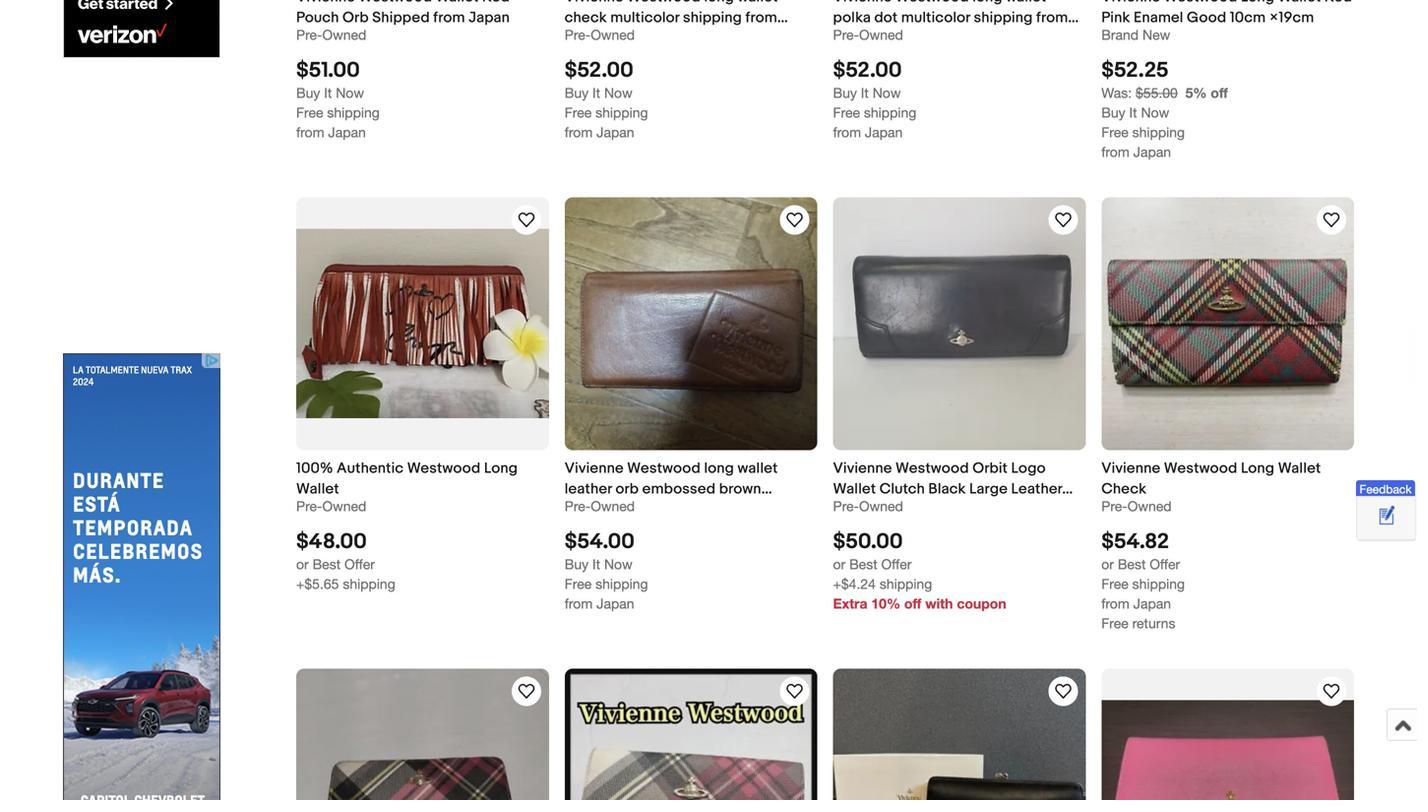 Task type: describe. For each thing, give the bounding box(es) containing it.
vivienne westwood long wallet red pink enamel  good 10cm ×19cm brand new
[[1102, 0, 1353, 43]]

vivienne westwood long wallet polka dot multicolor shipping from japan link
[[833, 0, 1086, 47]]

vivienne westwood long wallet check heading
[[1102, 460, 1321, 498]]

check
[[1102, 480, 1147, 498]]

vivienne westwood long wallet polka dot multicolor shipping from japan heading
[[833, 0, 1079, 47]]

or for $48.00
[[296, 556, 309, 572]]

vivienne westwood long wallet check multicolor shipping from japan link
[[565, 0, 817, 47]]

pre- inside vivienne westwood long wallet check pre-owned
[[1102, 498, 1128, 514]]

vivienne westwood long wallet leather orb embossed brown shipped from japan link
[[565, 458, 817, 519]]

brand
[[1102, 26, 1139, 43]]

wallet inside vivienne westwood orbit logo wallet clutch black large leather western envelope
[[833, 480, 876, 498]]

watch 100% authentic westwood long wallet image
[[515, 208, 538, 232]]

off inside $52.25 was: $55.00 5% off buy it now free shipping from japan
[[1211, 85, 1228, 101]]

buy inside $52.25 was: $55.00 5% off buy it now free shipping from japan
[[1102, 104, 1126, 121]]

vivienne westwood long wallet check multicolor shipping from japan
[[565, 0, 778, 47]]

$50.00 or best offer +$4.24 shipping extra 10% off with coupon
[[833, 529, 1007, 612]]

leather
[[1011, 480, 1063, 498]]

with
[[925, 596, 953, 612]]

$52.00 buy it now free shipping from japan for vivienne westwood long wallet check multicolor shipping from japan
[[565, 58, 648, 140]]

wallet inside vivienne westwood long wallet red pink enamel  good 10cm ×19cm brand new
[[1278, 0, 1321, 6]]

shipping inside "$48.00 or best offer +$5.65 shipping"
[[343, 576, 395, 592]]

dot
[[875, 9, 898, 26]]

red inside vivienne westwood long wallet red pink enamel  good 10cm ×19cm brand new
[[1325, 0, 1353, 6]]

good
[[1187, 9, 1227, 26]]

it inside $51.00 buy it now free shipping from japan
[[324, 85, 332, 101]]

long for $52.25
[[1241, 0, 1275, 6]]

free inside $52.25 was: $55.00 5% off buy it now free shipping from japan
[[1102, 124, 1129, 140]]

from inside vivienne westwood long wallet leather orb embossed brown shipped from japan
[[625, 501, 656, 519]]

shipped
[[372, 9, 430, 26]]

vivienne for orb
[[565, 460, 624, 477]]

coupon
[[957, 596, 1007, 612]]

100%
[[296, 460, 333, 477]]

offer for $54.82
[[1150, 556, 1180, 572]]

free inside $54.00 buy it now free shipping from japan
[[565, 576, 592, 592]]

from inside vivienne westwood long wallet check multicolor shipping from japan
[[746, 9, 778, 26]]

shipped
[[565, 501, 621, 519]]

1 advertisement region from the top
[[63, 0, 220, 58]]

vivienne westwood long wallet leather orb embossed brown shipped from japan
[[565, 460, 778, 519]]

black
[[929, 480, 966, 498]]

was:
[[1102, 85, 1132, 101]]

now inside $51.00 buy it now free shipping from japan
[[336, 85, 364, 101]]

free inside $51.00 buy it now free shipping from japan
[[296, 104, 323, 121]]

shipping inside vivienne westwood long wallet check multicolor shipping from japan
[[683, 9, 742, 26]]

owned inside vivienne westwood long wallet check pre-owned
[[1128, 498, 1172, 514]]

shipping inside $54.82 or best offer free shipping from japan free returns
[[1133, 576, 1185, 592]]

orbit
[[973, 460, 1008, 477]]

vivienne westwood long wallet red pink enamel  good 10cm ×19cm link
[[1102, 0, 1354, 26]]

from inside $54.00 buy it now free shipping from japan
[[565, 596, 593, 612]]

none text field containing was:
[[1102, 85, 1178, 101]]

best for $50.00
[[850, 556, 878, 572]]

viviennewestwood  long wallet check red leather orb image
[[565, 669, 817, 800]]

price reduction* vivienne westwood long wallet* no box image
[[296, 669, 549, 800]]

100% authentic westwood long wallet image
[[296, 229, 549, 419]]

$54.82
[[1102, 529, 1169, 555]]

japan inside $54.82 or best offer free shipping from japan free returns
[[1134, 596, 1171, 612]]

free down polka
[[833, 104, 860, 121]]

now for vivienne westwood long wallet polka dot multicolor shipping from japan
[[873, 85, 901, 101]]

japan inside $52.25 was: $55.00 5% off buy it now free shipping from japan
[[1134, 144, 1171, 160]]

vivienne for orb
[[296, 0, 355, 6]]

10%
[[872, 596, 901, 612]]

from inside $52.25 was: $55.00 5% off buy it now free shipping from japan
[[1102, 144, 1130, 160]]

$50.00
[[833, 529, 903, 555]]

wallet for brown
[[738, 460, 778, 477]]

westwood for check
[[1164, 460, 1238, 477]]

$52.00 for vivienne westwood long wallet check multicolor shipping from japan
[[565, 58, 634, 83]]

vivienne westwood wallet red pouch orb shipped from japan link
[[296, 0, 549, 26]]

long for multicolor
[[973, 0, 1003, 6]]

vivienne westwood orbit logo wallet clutch black large leather western envelope
[[833, 460, 1063, 519]]

long for $54.82
[[1241, 460, 1275, 477]]

$51.00 buy it now free shipping from japan
[[296, 58, 380, 140]]

shipping inside the vivienne westwood long wallet polka dot multicolor shipping from japan
[[974, 9, 1033, 26]]

$52.25
[[1102, 58, 1169, 83]]

vivienne westwood long wallet gamaguchi black shipped from japan image
[[833, 669, 1086, 800]]

$54.00
[[565, 529, 635, 555]]

vivienne for multicolor
[[565, 0, 624, 6]]

100% authentic westwood long wallet pre-owned
[[296, 460, 518, 514]]

westwood for check
[[627, 0, 701, 6]]

$52.25 was: $55.00 5% off buy it now free shipping from japan
[[1102, 58, 1228, 160]]

off inside $50.00 or best offer +$4.24 shipping extra 10% off with coupon
[[904, 596, 922, 612]]

vivienne for clutch
[[833, 460, 892, 477]]

japan inside vivienne westwood wallet red pouch orb shipped from japan pre-owned
[[469, 9, 510, 26]]

best for $48.00
[[313, 556, 341, 572]]

vivienne westwood long wallet check link
[[1102, 458, 1354, 498]]

2 advertisement region from the top
[[63, 353, 220, 800]]

from inside $51.00 buy it now free shipping from japan
[[296, 124, 324, 140]]

multicolor inside vivienne westwood long wallet check multicolor shipping from japan
[[611, 9, 680, 26]]

feedback
[[1360, 482, 1412, 496]]

owned inside 100% authentic westwood long wallet pre-owned
[[322, 498, 366, 514]]

vivienne westwood long wallet leather orb embossed brown shipped from japan image
[[565, 197, 817, 450]]

clutch
[[880, 480, 925, 498]]

buy for vivienne westwood long wallet polka dot multicolor shipping from japan
[[833, 85, 857, 101]]

free left returns
[[1102, 615, 1129, 631]]



Task type: locate. For each thing, give the bounding box(es) containing it.
None text field
[[1102, 85, 1178, 101]]

long
[[1241, 0, 1275, 6], [484, 460, 518, 477], [1241, 460, 1275, 477]]

2 $52.00 from the left
[[833, 58, 902, 83]]

10cm
[[1230, 9, 1266, 26]]

from inside $54.82 or best offer free shipping from japan free returns
[[1102, 596, 1130, 612]]

long
[[704, 0, 734, 6], [973, 0, 1003, 6], [704, 460, 734, 477]]

vivienne westwood orbit logo wallet clutch black large leather western envelope image
[[833, 197, 1086, 450]]

vivienne for dot
[[833, 0, 892, 6]]

vivienne inside vivienne westwood long wallet check multicolor shipping from japan
[[565, 0, 624, 6]]

japan inside vivienne westwood long wallet leather orb embossed brown shipped from japan
[[660, 501, 701, 519]]

shipping inside $50.00 or best offer +$4.24 shipping extra 10% off with coupon
[[880, 576, 932, 592]]

japan
[[469, 9, 510, 26], [565, 29, 606, 47], [833, 29, 875, 47], [328, 124, 366, 140], [597, 124, 634, 140], [865, 124, 903, 140], [1134, 144, 1171, 160], [660, 501, 701, 519], [597, 596, 634, 612], [1134, 596, 1171, 612]]

check
[[565, 9, 607, 26]]

from inside vivienne westwood wallet red pouch orb shipped from japan pre-owned
[[433, 9, 465, 26]]

embossed
[[642, 480, 716, 498]]

best
[[313, 556, 341, 572], [850, 556, 878, 572], [1118, 556, 1146, 572]]

1 horizontal spatial red
[[1325, 0, 1353, 6]]

2 multicolor from the left
[[901, 9, 971, 26]]

japan inside vivienne westwood long wallet check multicolor shipping from japan
[[565, 29, 606, 47]]

3 offer from the left
[[1150, 556, 1180, 572]]

large
[[970, 480, 1008, 498]]

watch vivienne westwood wallet pink orb long wallet image
[[1320, 680, 1344, 703]]

$52.00
[[565, 58, 634, 83], [833, 58, 902, 83]]

long inside vivienne westwood long wallet leather orb embossed brown shipped from japan
[[704, 460, 734, 477]]

vivienne westwood long wallet check pre-owned
[[1102, 460, 1321, 514]]

now down $54.00
[[604, 556, 633, 572]]

0 horizontal spatial or
[[296, 556, 309, 572]]

now inside $54.00 buy it now free shipping from japan
[[604, 556, 633, 572]]

vivienne inside vivienne westwood wallet red pouch orb shipped from japan pre-owned
[[296, 0, 355, 6]]

3 best from the left
[[1118, 556, 1146, 572]]

westwood inside vivienne westwood long wallet leather orb embossed brown shipped from japan
[[627, 460, 701, 477]]

buy for vivienne westwood long wallet leather orb embossed brown shipped from japan
[[565, 556, 589, 572]]

vivienne westwood orbit logo wallet clutch black large leather western envelope link
[[833, 458, 1086, 519]]

from inside the vivienne westwood long wallet polka dot multicolor shipping from japan
[[1037, 9, 1068, 26]]

offer inside $50.00 or best offer +$4.24 shipping extra 10% off with coupon
[[881, 556, 912, 572]]

vivienne
[[296, 0, 355, 6], [565, 0, 624, 6], [833, 0, 892, 6], [1102, 0, 1161, 6], [565, 460, 624, 477], [833, 460, 892, 477], [1102, 460, 1161, 477]]

best up +$4.24
[[850, 556, 878, 572]]

orb
[[616, 480, 639, 498]]

or up +$5.65
[[296, 556, 309, 572]]

westwood for wallet
[[896, 460, 969, 477]]

it for vivienne westwood long wallet check multicolor shipping from japan
[[593, 85, 601, 101]]

westwood inside vivienne westwood orbit logo wallet clutch black large leather western envelope
[[896, 460, 969, 477]]

pre-
[[296, 26, 322, 43], [565, 26, 591, 43], [833, 26, 859, 43], [296, 498, 322, 514], [565, 498, 591, 514], [833, 498, 859, 514], [1102, 498, 1128, 514]]

vivienne westwood long wallet check multicolor shipping from japan heading
[[565, 0, 788, 47]]

1 horizontal spatial off
[[1211, 85, 1228, 101]]

$48.00
[[296, 529, 367, 555]]

0 horizontal spatial multicolor
[[611, 9, 680, 26]]

off right 5%
[[1211, 85, 1228, 101]]

vivienne for pink
[[1102, 0, 1161, 6]]

free down $54.82
[[1102, 576, 1129, 592]]

westwood inside 100% authentic westwood long wallet pre-owned
[[407, 460, 481, 477]]

$51.00
[[296, 58, 360, 83]]

offer down $50.00
[[881, 556, 912, 572]]

or inside $54.82 or best offer free shipping from japan free returns
[[1102, 556, 1114, 572]]

$52.00 buy it now free shipping from japan for vivienne westwood long wallet polka dot multicolor shipping from japan
[[833, 58, 917, 140]]

+$4.24
[[833, 576, 876, 592]]

wallet inside the vivienne westwood long wallet polka dot multicolor shipping from japan
[[1006, 0, 1047, 6]]

free down was:
[[1102, 124, 1129, 140]]

best down $54.82
[[1118, 556, 1146, 572]]

from
[[433, 9, 465, 26], [746, 9, 778, 26], [1037, 9, 1068, 26], [296, 124, 324, 140], [565, 124, 593, 140], [833, 124, 861, 140], [1102, 144, 1130, 160], [625, 501, 656, 519], [565, 596, 593, 612], [1102, 596, 1130, 612]]

wallet for shipping
[[1006, 0, 1047, 6]]

returns
[[1133, 615, 1176, 631]]

2 horizontal spatial or
[[1102, 556, 1114, 572]]

buy
[[296, 85, 320, 101], [565, 85, 589, 101], [833, 85, 857, 101], [1102, 104, 1126, 121], [565, 556, 589, 572]]

pre- inside vivienne westwood wallet red pouch orb shipped from japan pre-owned
[[296, 26, 322, 43]]

brown
[[719, 480, 762, 498]]

envelope
[[894, 501, 957, 519]]

0 horizontal spatial offer
[[345, 556, 375, 572]]

$54.82 or best offer free shipping from japan free returns
[[1102, 529, 1185, 631]]

5%
[[1186, 85, 1207, 101]]

vivienne for pre-
[[1102, 460, 1161, 477]]

watch vivienne westwood orbit logo wallet clutch black large leather western envelope image
[[1052, 208, 1075, 232]]

1 horizontal spatial multicolor
[[901, 9, 971, 26]]

westwood inside vivienne westwood long wallet check multicolor shipping from japan
[[627, 0, 701, 6]]

1 red from the left
[[482, 0, 510, 6]]

$52.00 buy it now free shipping from japan down check
[[565, 58, 648, 140]]

it inside $52.25 was: $55.00 5% off buy it now free shipping from japan
[[1130, 104, 1137, 121]]

it for vivienne westwood long wallet polka dot multicolor shipping from japan
[[861, 85, 869, 101]]

shipping inside $51.00 buy it now free shipping from japan
[[327, 104, 380, 121]]

now down $55.00
[[1141, 104, 1170, 121]]

0 vertical spatial off
[[1211, 85, 1228, 101]]

long inside vivienne westwood long wallet check multicolor shipping from japan
[[704, 0, 734, 6]]

vivienne westwood wallet red pouch orb shipped from japan pre-owned
[[296, 0, 510, 43]]

polka
[[833, 9, 871, 26]]

it down was:
[[1130, 104, 1137, 121]]

pink
[[1102, 9, 1130, 26]]

1 horizontal spatial $52.00
[[833, 58, 902, 83]]

vivienne westwood long wallet red pink enamel  good 10cm ×19cm heading
[[1102, 0, 1353, 26]]

best inside $50.00 or best offer +$4.24 shipping extra 10% off with coupon
[[850, 556, 878, 572]]

1 multicolor from the left
[[611, 9, 680, 26]]

best inside "$48.00 or best offer +$5.65 shipping"
[[313, 556, 341, 572]]

owned
[[322, 26, 366, 43], [591, 26, 635, 43], [859, 26, 903, 43], [322, 498, 366, 514], [591, 498, 635, 514], [859, 498, 903, 514], [1128, 498, 1172, 514]]

$52.00 buy it now free shipping from japan
[[565, 58, 648, 140], [833, 58, 917, 140]]

long for shipping
[[704, 0, 734, 6]]

0 horizontal spatial $52.00
[[565, 58, 634, 83]]

westwood inside vivienne westwood long wallet check pre-owned
[[1164, 460, 1238, 477]]

3 or from the left
[[1102, 556, 1114, 572]]

offer down $54.82
[[1150, 556, 1180, 572]]

buy down $51.00
[[296, 85, 320, 101]]

or inside $50.00 or best offer +$4.24 shipping extra 10% off with coupon
[[833, 556, 846, 572]]

or for $54.82
[[1102, 556, 1114, 572]]

watch vivienne westwood long wallet check image
[[1320, 208, 1344, 232]]

offer for $50.00
[[881, 556, 912, 572]]

0 horizontal spatial best
[[313, 556, 341, 572]]

1 vertical spatial advertisement region
[[63, 353, 220, 800]]

100% authentic westwood long wallet link
[[296, 458, 549, 498]]

wallet inside vivienne westwood long wallet check pre-owned
[[1278, 460, 1321, 477]]

buy for vivienne westwood wallet red pouch orb shipped from japan
[[296, 85, 320, 101]]

best up +$5.65
[[313, 556, 341, 572]]

2 red from the left
[[1325, 0, 1353, 6]]

or up +$4.24
[[833, 556, 846, 572]]

pouch
[[296, 9, 339, 26]]

multicolor
[[611, 9, 680, 26], [901, 9, 971, 26]]

$54.00 buy it now free shipping from japan
[[565, 529, 648, 612]]

$52.00 down check
[[565, 58, 634, 83]]

watch price reduction* vivienne westwood long wallet* no box image
[[515, 680, 538, 703]]

multicolor right 'dot'
[[901, 9, 971, 26]]

2 best from the left
[[850, 556, 878, 572]]

it down $54.00
[[593, 556, 601, 572]]

japan inside $54.00 buy it now free shipping from japan
[[597, 596, 634, 612]]

free
[[296, 104, 323, 121], [565, 104, 592, 121], [833, 104, 860, 121], [1102, 124, 1129, 140], [565, 576, 592, 592], [1102, 576, 1129, 592], [1102, 615, 1129, 631]]

long for embossed
[[704, 460, 734, 477]]

off left 'with'
[[904, 596, 922, 612]]

it down polka
[[861, 85, 869, 101]]

vivienne westwood long wallet check image
[[1102, 197, 1354, 450]]

vivienne inside the vivienne westwood long wallet polka dot multicolor shipping from japan
[[833, 0, 892, 6]]

logo
[[1011, 460, 1046, 477]]

buy inside $51.00 buy it now free shipping from japan
[[296, 85, 320, 101]]

2 offer from the left
[[881, 556, 912, 572]]

vivienne inside vivienne westwood long wallet check pre-owned
[[1102, 460, 1161, 477]]

vivienne inside vivienne westwood long wallet leather orb embossed brown shipped from japan
[[565, 460, 624, 477]]

it for vivienne westwood long wallet leather orb embossed brown shipped from japan
[[593, 556, 601, 572]]

1 best from the left
[[313, 556, 341, 572]]

free down $54.00
[[565, 576, 592, 592]]

vivienne westwood wallet pink orb long wallet image
[[1102, 700, 1354, 800]]

1 vertical spatial off
[[904, 596, 922, 612]]

offer for $48.00
[[345, 556, 375, 572]]

buy down $54.00
[[565, 556, 589, 572]]

1 offer from the left
[[345, 556, 375, 572]]

100% authentic westwood long wallet heading
[[296, 460, 518, 498]]

buy for vivienne westwood long wallet check multicolor shipping from japan
[[565, 85, 589, 101]]

pre-owned for check
[[565, 26, 635, 43]]

2 or from the left
[[833, 556, 846, 572]]

it down check
[[593, 85, 601, 101]]

offer inside $54.82 or best offer free shipping from japan free returns
[[1150, 556, 1180, 572]]

1 horizontal spatial or
[[833, 556, 846, 572]]

0 horizontal spatial off
[[904, 596, 922, 612]]

2 $52.00 buy it now free shipping from japan from the left
[[833, 58, 917, 140]]

authentic
[[337, 460, 404, 477]]

×19cm
[[1270, 9, 1314, 26]]

or for $50.00
[[833, 556, 846, 572]]

wallet inside vivienne westwood long wallet check multicolor shipping from japan
[[738, 0, 778, 6]]

long inside the vivienne westwood long wallet polka dot multicolor shipping from japan
[[973, 0, 1003, 6]]

$55.00
[[1136, 85, 1178, 101]]

vivienne westwood long wallet leather orb embossed brown shipped from japan heading
[[565, 460, 778, 519]]

westwood
[[359, 0, 432, 6], [627, 0, 701, 6], [896, 0, 969, 6], [1164, 0, 1238, 6], [407, 460, 481, 477], [627, 460, 701, 477], [896, 460, 969, 477], [1164, 460, 1238, 477]]

multicolor right check
[[611, 9, 680, 26]]

vivienne inside vivienne westwood long wallet red pink enamel  good 10cm ×19cm brand new
[[1102, 0, 1161, 6]]

or
[[296, 556, 309, 572], [833, 556, 846, 572], [1102, 556, 1114, 572]]

$52.00 down polka
[[833, 58, 902, 83]]

japan inside the vivienne westwood long wallet polka dot multicolor shipping from japan
[[833, 29, 875, 47]]

long inside 100% authentic westwood long wallet pre-owned
[[484, 460, 518, 477]]

pre-owned for polka
[[833, 26, 903, 43]]

vivienne westwood wallet red pouch orb shipped from japan heading
[[296, 0, 510, 26]]

it
[[324, 85, 332, 101], [593, 85, 601, 101], [861, 85, 869, 101], [1130, 104, 1137, 121], [593, 556, 601, 572]]

$52.00 for vivienne westwood long wallet polka dot multicolor shipping from japan
[[833, 58, 902, 83]]

buy inside $54.00 buy it now free shipping from japan
[[565, 556, 589, 572]]

westwood for leather
[[627, 460, 701, 477]]

owned inside vivienne westwood wallet red pouch orb shipped from japan pre-owned
[[322, 26, 366, 43]]

western
[[833, 501, 890, 519]]

now inside $52.25 was: $55.00 5% off buy it now free shipping from japan
[[1141, 104, 1170, 121]]

watch vivienne westwood long wallet leather orb embossed brown shipped from japan image
[[783, 208, 807, 232]]

leather
[[565, 480, 612, 498]]

shipping
[[683, 9, 742, 26], [974, 9, 1033, 26], [327, 104, 380, 121], [596, 104, 648, 121], [864, 104, 917, 121], [1133, 124, 1185, 140], [343, 576, 395, 592], [596, 576, 648, 592], [880, 576, 932, 592], [1133, 576, 1185, 592]]

westwood for red
[[1164, 0, 1238, 6]]

red
[[482, 0, 510, 6], [1325, 0, 1353, 6]]

best inside $54.82 or best offer free shipping from japan free returns
[[1118, 556, 1146, 572]]

enamel
[[1134, 9, 1184, 26]]

westwood for polka
[[896, 0, 969, 6]]

pre- inside 100% authentic westwood long wallet pre-owned
[[296, 498, 322, 514]]

pre-owned
[[565, 26, 635, 43], [833, 26, 903, 43], [565, 498, 635, 514], [833, 498, 903, 514]]

2 horizontal spatial offer
[[1150, 556, 1180, 572]]

$52.00 buy it now free shipping from japan down 'dot'
[[833, 58, 917, 140]]

wallet inside vivienne westwood long wallet leather orb embossed brown shipped from japan
[[738, 460, 778, 477]]

japan inside $51.00 buy it now free shipping from japan
[[328, 124, 366, 140]]

or down $54.82
[[1102, 556, 1114, 572]]

it inside $54.00 buy it now free shipping from japan
[[593, 556, 601, 572]]

offer inside "$48.00 or best offer +$5.65 shipping"
[[345, 556, 375, 572]]

$48.00 or best offer +$5.65 shipping
[[296, 529, 395, 592]]

1 horizontal spatial best
[[850, 556, 878, 572]]

now down $51.00
[[336, 85, 364, 101]]

advertisement region
[[63, 0, 220, 58], [63, 353, 220, 800]]

now
[[336, 85, 364, 101], [604, 85, 633, 101], [873, 85, 901, 101], [1141, 104, 1170, 121], [604, 556, 633, 572]]

+$5.65
[[296, 576, 339, 592]]

free down $51.00
[[296, 104, 323, 121]]

buy down was:
[[1102, 104, 1126, 121]]

multicolor inside the vivienne westwood long wallet polka dot multicolor shipping from japan
[[901, 9, 971, 26]]

now for vivienne westwood long wallet check multicolor shipping from japan
[[604, 85, 633, 101]]

vivienne westwood orbit logo wallet clutch black large leather western envelope heading
[[833, 460, 1073, 519]]

now down check
[[604, 85, 633, 101]]

vivienne inside vivienne westwood orbit logo wallet clutch black large leather western envelope
[[833, 460, 892, 477]]

1 $52.00 buy it now free shipping from japan from the left
[[565, 58, 648, 140]]

shipping inside $52.25 was: $55.00 5% off buy it now free shipping from japan
[[1133, 124, 1185, 140]]

long inside vivienne westwood long wallet check pre-owned
[[1241, 460, 1275, 477]]

buy down check
[[565, 85, 589, 101]]

0 horizontal spatial $52.00 buy it now free shipping from japan
[[565, 58, 648, 140]]

red inside vivienne westwood wallet red pouch orb shipped from japan pre-owned
[[482, 0, 510, 6]]

shipping inside $54.00 buy it now free shipping from japan
[[596, 576, 648, 592]]

westwood inside the vivienne westwood long wallet polka dot multicolor shipping from japan
[[896, 0, 969, 6]]

free down check
[[565, 104, 592, 121]]

0 horizontal spatial red
[[482, 0, 510, 6]]

extra
[[833, 596, 868, 612]]

or inside "$48.00 or best offer +$5.65 shipping"
[[296, 556, 309, 572]]

1 $52.00 from the left
[[565, 58, 634, 83]]

watch vivienne westwood long wallet gamaguchi black shipped from japan image
[[1052, 680, 1075, 703]]

watch viviennewestwood  long wallet check red leather orb image
[[783, 680, 807, 703]]

wallet
[[738, 0, 778, 6], [1006, 0, 1047, 6], [738, 460, 778, 477]]

new
[[1143, 26, 1171, 43]]

long inside vivienne westwood long wallet red pink enamel  good 10cm ×19cm brand new
[[1241, 0, 1275, 6]]

westwood for pouch
[[359, 0, 432, 6]]

2 horizontal spatial best
[[1118, 556, 1146, 572]]

1 horizontal spatial offer
[[881, 556, 912, 572]]

best for $54.82
[[1118, 556, 1146, 572]]

it down $51.00
[[324, 85, 332, 101]]

0 vertical spatial advertisement region
[[63, 0, 220, 58]]

now for vivienne westwood long wallet leather orb embossed brown shipped from japan
[[604, 556, 633, 572]]

offer
[[345, 556, 375, 572], [881, 556, 912, 572], [1150, 556, 1180, 572]]

pre-owned for wallet
[[833, 498, 903, 514]]

orb
[[343, 9, 369, 26]]

off
[[1211, 85, 1228, 101], [904, 596, 922, 612]]

westwood inside vivienne westwood long wallet red pink enamel  good 10cm ×19cm brand new
[[1164, 0, 1238, 6]]

westwood inside vivienne westwood wallet red pouch orb shipped from japan pre-owned
[[359, 0, 432, 6]]

wallet for from
[[738, 0, 778, 6]]

wallet
[[436, 0, 479, 6], [1278, 0, 1321, 6], [1278, 460, 1321, 477], [296, 480, 339, 498], [833, 480, 876, 498]]

1 horizontal spatial $52.00 buy it now free shipping from japan
[[833, 58, 917, 140]]

buy down polka
[[833, 85, 857, 101]]

vivienne westwood long wallet polka dot multicolor shipping from japan
[[833, 0, 1068, 47]]

wallet inside 100% authentic westwood long wallet pre-owned
[[296, 480, 339, 498]]

wallet inside vivienne westwood wallet red pouch orb shipped from japan pre-owned
[[436, 0, 479, 6]]

now down 'dot'
[[873, 85, 901, 101]]

1 or from the left
[[296, 556, 309, 572]]

pre-owned for leather
[[565, 498, 635, 514]]

offer down "$48.00"
[[345, 556, 375, 572]]



Task type: vqa. For each thing, say whether or not it's contained in the screenshot.
it
yes



